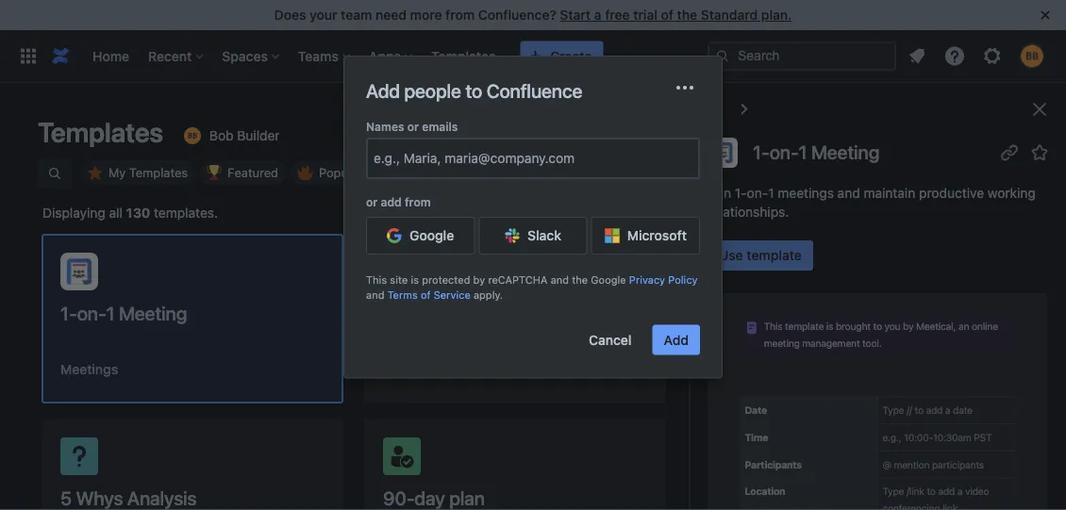 Task type: describe. For each thing, give the bounding box(es) containing it.
microsoft
[[627, 228, 687, 244]]

cancel
[[589, 332, 632, 348]]

popular
[[319, 166, 363, 180]]

add
[[381, 196, 402, 209]]

a
[[594, 7, 602, 23]]

home
[[93, 48, 129, 64]]

1 horizontal spatial or
[[408, 120, 419, 133]]

run 1-on-1 meetings and maintain productive working relationships.
[[708, 185, 1036, 220]]

open image
[[386, 125, 409, 147]]

maria@company.com
[[445, 151, 575, 166]]

open search bar image
[[47, 166, 62, 181]]

day
[[415, 487, 445, 509]]

bob builder
[[209, 128, 280, 144]]

of inside 'this site is protected by recaptcha and the google privacy policy and terms of service apply.'
[[421, 289, 431, 301]]

featured button
[[200, 160, 287, 185]]

add for add people to confluence
[[366, 79, 400, 101]]

close image
[[1035, 4, 1057, 26]]

Search field
[[708, 41, 897, 71]]

your
[[310, 7, 337, 23]]

my templates
[[109, 166, 188, 180]]

or add from
[[366, 196, 431, 209]]

confluence?
[[478, 7, 557, 23]]

use template button
[[708, 241, 814, 271]]

1 vertical spatial and
[[551, 274, 569, 286]]

1 inside run 1-on-1 meetings and maintain productive working relationships.
[[769, 185, 775, 201]]

names or emails
[[366, 120, 458, 133]]

site
[[390, 274, 408, 286]]

by
[[473, 274, 485, 286]]

0 horizontal spatial or
[[366, 196, 378, 209]]

1 vertical spatial templates
[[38, 116, 163, 148]]

settings icon image
[[982, 45, 1004, 67]]

whys
[[76, 487, 123, 509]]

productive
[[919, 185, 985, 201]]

templates link
[[426, 41, 502, 71]]

cancel button
[[578, 325, 643, 355]]

this
[[366, 274, 387, 286]]

people
[[404, 79, 461, 101]]

analysis
[[127, 487, 197, 509]]

0 vertical spatial meeting
[[812, 141, 880, 163]]

templates.
[[154, 205, 218, 221]]

0 vertical spatial of
[[661, 7, 674, 23]]

google button
[[366, 217, 475, 255]]

0 horizontal spatial on-
[[77, 302, 106, 324]]

standard
[[701, 7, 758, 23]]

does
[[274, 7, 306, 23]]

90-
[[383, 487, 415, 509]]

apps button
[[363, 41, 420, 71]]

privacy policy link
[[629, 274, 698, 286]]

meetings for ls
[[383, 362, 441, 378]]

1 horizontal spatial 1-on-1 meeting
[[753, 141, 880, 163]]

5
[[60, 487, 72, 509]]

service
[[434, 289, 471, 301]]

meetings
[[778, 185, 834, 201]]

banner containing home
[[0, 30, 1067, 83]]

retrospective
[[423, 302, 538, 324]]

0 vertical spatial 1
[[799, 141, 807, 163]]

displaying all 130 templates.
[[42, 205, 218, 221]]

90-day plan
[[383, 487, 485, 509]]

Names or emails text field
[[374, 149, 377, 168]]

plan
[[449, 487, 485, 509]]

meetings button for on-
[[60, 361, 118, 379]]

0 horizontal spatial and
[[366, 289, 385, 301]]

free
[[605, 7, 630, 23]]

add for add
[[664, 332, 689, 348]]

confluence image
[[49, 45, 72, 67]]

130
[[126, 205, 150, 221]]

1 vertical spatial meeting
[[119, 302, 187, 324]]

run
[[708, 185, 732, 201]]

terms of service link
[[388, 289, 471, 301]]

1 vertical spatial from
[[405, 196, 431, 209]]

confluence image
[[49, 45, 72, 67]]

protected
[[422, 274, 470, 286]]

to
[[466, 79, 482, 101]]

4
[[383, 302, 395, 324]]

emails
[[422, 120, 458, 133]]

0 vertical spatial from
[[446, 7, 475, 23]]

add people to confluence
[[366, 79, 583, 101]]

search image
[[715, 49, 731, 64]]



Task type: locate. For each thing, give the bounding box(es) containing it.
ls
[[399, 302, 419, 324]]

1 vertical spatial 1-
[[735, 185, 747, 201]]

2 vertical spatial on-
[[77, 302, 106, 324]]

privacy
[[629, 274, 666, 286]]

use template
[[719, 248, 802, 263]]

0 horizontal spatial 1-on-1 meeting
[[60, 302, 187, 324]]

previous template image
[[699, 98, 722, 121]]

0 vertical spatial or
[[408, 120, 419, 133]]

need
[[376, 7, 407, 23]]

from
[[446, 7, 475, 23], [405, 196, 431, 209]]

all
[[109, 205, 123, 221]]

templates inside 'link'
[[431, 48, 496, 64]]

meetings for on-
[[60, 362, 118, 378]]

start
[[560, 7, 591, 23]]

meeting
[[812, 141, 880, 163], [119, 302, 187, 324]]

global element
[[11, 30, 708, 83]]

maintain
[[864, 185, 916, 201]]

15
[[368, 166, 382, 180]]

maria,
[[404, 151, 441, 166]]

or left emails
[[408, 120, 419, 133]]

1 meetings from the left
[[60, 362, 118, 378]]

is
[[411, 274, 419, 286]]

the
[[677, 7, 698, 23], [572, 274, 588, 286]]

templates up my
[[38, 116, 163, 148]]

on-
[[770, 141, 799, 163], [747, 185, 769, 201], [77, 302, 106, 324]]

0 horizontal spatial add
[[366, 79, 400, 101]]

1 meetings button from the left
[[60, 361, 118, 379]]

add down policy
[[664, 332, 689, 348]]

add
[[366, 79, 400, 101], [664, 332, 689, 348]]

my
[[109, 166, 126, 180]]

relationships.
[[708, 204, 789, 220]]

on- inside run 1-on-1 meetings and maintain productive working relationships.
[[747, 185, 769, 201]]

home link
[[87, 41, 135, 71]]

google left the privacy
[[591, 274, 626, 286]]

and inside run 1-on-1 meetings and maintain productive working relationships.
[[838, 185, 861, 201]]

1 horizontal spatial add
[[664, 332, 689, 348]]

0 vertical spatial 1-on-1 meeting
[[753, 141, 880, 163]]

templates inside button
[[129, 166, 188, 180]]

0 horizontal spatial 1
[[106, 302, 115, 324]]

e.g., maria, maria@company.com
[[374, 151, 575, 166]]

apps
[[369, 48, 401, 64]]

more
[[410, 7, 442, 23]]

my templates button
[[81, 160, 196, 185]]

and down this
[[366, 289, 385, 301]]

0 horizontal spatial 1-
[[60, 302, 77, 324]]

1 horizontal spatial of
[[661, 7, 674, 23]]

of right trial
[[661, 7, 674, 23]]

1 horizontal spatial meeting
[[812, 141, 880, 163]]

meetings
[[60, 362, 118, 378], [383, 362, 441, 378]]

2 horizontal spatial on-
[[770, 141, 799, 163]]

1 vertical spatial 1-on-1 meeting
[[60, 302, 187, 324]]

1 vertical spatial the
[[572, 274, 588, 286]]

0 vertical spatial and
[[838, 185, 861, 201]]

close image
[[1029, 98, 1052, 121]]

2 horizontal spatial and
[[838, 185, 861, 201]]

google up protected
[[410, 228, 454, 244]]

2 vertical spatial and
[[366, 289, 385, 301]]

4 ls retrospective
[[383, 302, 538, 324]]

plan.
[[762, 7, 792, 23]]

or
[[408, 120, 419, 133], [366, 196, 378, 209]]

slack button
[[479, 217, 588, 255]]

the right the recaptcha
[[572, 274, 588, 286]]

the inside 'this site is protected by recaptcha and the google privacy policy and terms of service apply.'
[[572, 274, 588, 286]]

1-on-1 meeting
[[753, 141, 880, 163], [60, 302, 187, 324]]

and right the recaptcha
[[551, 274, 569, 286]]

builder
[[237, 128, 280, 144]]

1 vertical spatial google
[[591, 274, 626, 286]]

featured
[[228, 166, 279, 180]]

0 vertical spatial on-
[[770, 141, 799, 163]]

team
[[341, 7, 372, 23]]

banner
[[0, 30, 1067, 83]]

template
[[747, 248, 802, 263]]

the right trial
[[677, 7, 698, 23]]

google
[[410, 228, 454, 244], [591, 274, 626, 286]]

1 horizontal spatial the
[[677, 7, 698, 23]]

0 horizontal spatial meetings button
[[60, 361, 118, 379]]

start a free trial of the standard plan. link
[[560, 7, 792, 23]]

of
[[661, 7, 674, 23], [421, 289, 431, 301]]

2 vertical spatial 1-
[[60, 302, 77, 324]]

2 vertical spatial templates
[[129, 166, 188, 180]]

spaces
[[222, 48, 268, 64]]

meetings button for ls
[[383, 361, 441, 379]]

1 horizontal spatial from
[[446, 7, 475, 23]]

2 meetings button from the left
[[383, 361, 441, 379]]

0 vertical spatial google
[[410, 228, 454, 244]]

0 horizontal spatial the
[[572, 274, 588, 286]]

google inside button
[[410, 228, 454, 244]]

1 vertical spatial of
[[421, 289, 431, 301]]

star 1-on-1 meeting image
[[1029, 141, 1052, 164]]

1 horizontal spatial on-
[[747, 185, 769, 201]]

templates up to
[[431, 48, 496, 64]]

0 horizontal spatial of
[[421, 289, 431, 301]]

names
[[366, 120, 405, 133]]

terms
[[388, 289, 418, 301]]

0 horizontal spatial google
[[410, 228, 454, 244]]

1 vertical spatial or
[[366, 196, 378, 209]]

confluence
[[487, 79, 583, 101]]

share link image
[[999, 141, 1021, 164]]

2 horizontal spatial 1
[[799, 141, 807, 163]]

displaying
[[42, 205, 105, 221]]

0 vertical spatial templates
[[431, 48, 496, 64]]

recaptcha
[[488, 274, 548, 286]]

5 whys analysis
[[60, 487, 197, 509]]

microsoft button
[[592, 217, 700, 255]]

and left maintain
[[838, 185, 861, 201]]

from right more
[[446, 7, 475, 23]]

meetings button
[[60, 361, 118, 379], [383, 361, 441, 379]]

1 horizontal spatial and
[[551, 274, 569, 286]]

bob
[[209, 128, 234, 144]]

next template image
[[733, 98, 756, 121]]

90-day plan button
[[364, 419, 666, 511]]

e.g.,
[[374, 151, 400, 166]]

add inside button
[[664, 332, 689, 348]]

0 vertical spatial the
[[677, 7, 698, 23]]

templates right my
[[129, 166, 188, 180]]

0 horizontal spatial meetings
[[60, 362, 118, 378]]

or left add
[[366, 196, 378, 209]]

templates
[[431, 48, 496, 64], [38, 116, 163, 148], [129, 166, 188, 180]]

1 vertical spatial add
[[664, 332, 689, 348]]

this site is protected by recaptcha and the google privacy policy and terms of service apply.
[[366, 274, 698, 301]]

2 meetings from the left
[[383, 362, 441, 378]]

1 vertical spatial on-
[[747, 185, 769, 201]]

from right add
[[405, 196, 431, 209]]

does your team need more from confluence? start a free trial of the standard plan.
[[274, 7, 792, 23]]

0 vertical spatial 1-
[[753, 141, 770, 163]]

1 vertical spatial 1
[[769, 185, 775, 201]]

more image
[[674, 76, 697, 99]]

2 horizontal spatial 1-
[[753, 141, 770, 163]]

trial
[[634, 7, 658, 23]]

add down apps
[[366, 79, 400, 101]]

1 horizontal spatial meetings
[[383, 362, 441, 378]]

1 horizontal spatial 1
[[769, 185, 775, 201]]

1
[[799, 141, 807, 163], [769, 185, 775, 201], [106, 302, 115, 324]]

1- inside run 1-on-1 meetings and maintain productive working relationships.
[[735, 185, 747, 201]]

policy
[[669, 274, 698, 286]]

2 vertical spatial 1
[[106, 302, 115, 324]]

working
[[988, 185, 1036, 201]]

spaces button
[[216, 41, 287, 71]]

add button
[[653, 325, 700, 355]]

apply.
[[474, 289, 503, 301]]

0 horizontal spatial from
[[405, 196, 431, 209]]

use
[[719, 248, 744, 263]]

and
[[838, 185, 861, 201], [551, 274, 569, 286], [366, 289, 385, 301]]

1 horizontal spatial google
[[591, 274, 626, 286]]

slack
[[528, 228, 562, 244]]

5 whys analysis button
[[42, 419, 344, 511]]

1 horizontal spatial 1-
[[735, 185, 747, 201]]

google inside 'this site is protected by recaptcha and the google privacy policy and terms of service apply.'
[[591, 274, 626, 286]]

of right terms on the left bottom of the page
[[421, 289, 431, 301]]

1 horizontal spatial meetings button
[[383, 361, 441, 379]]

0 vertical spatial add
[[366, 79, 400, 101]]

more categories image
[[394, 162, 416, 185]]

0 horizontal spatial meeting
[[119, 302, 187, 324]]



Task type: vqa. For each thing, say whether or not it's contained in the screenshot.
Report's Product Management
no



